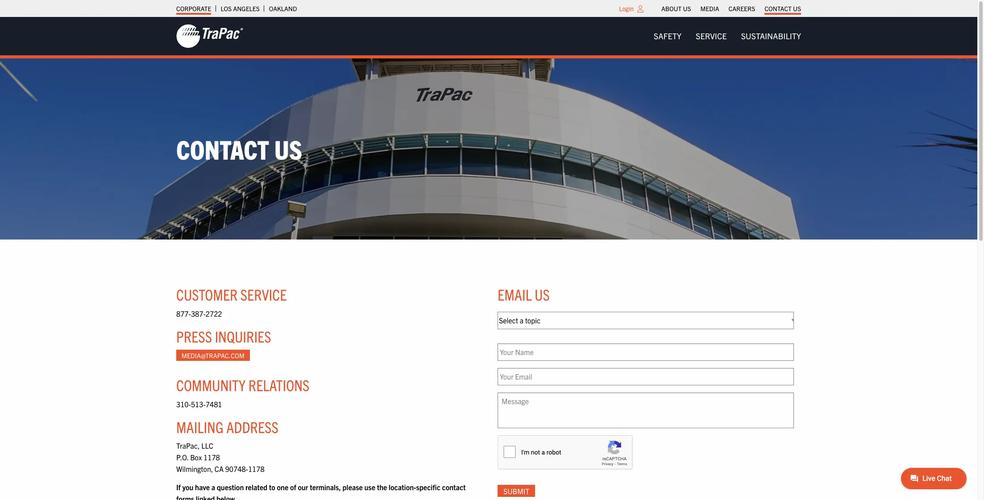 Task type: describe. For each thing, give the bounding box(es) containing it.
media
[[701, 4, 719, 12]]

light image
[[637, 5, 644, 12]]

corporate image
[[176, 24, 243, 49]]

corporate link
[[176, 2, 211, 15]]

if
[[176, 483, 181, 492]]

our
[[298, 483, 308, 492]]

90748-
[[225, 464, 248, 473]]

media@trapac.com link
[[176, 350, 250, 361]]

media link
[[701, 2, 719, 15]]

safety
[[654, 31, 682, 41]]

careers link
[[729, 2, 755, 15]]

menu bar containing safety
[[647, 27, 808, 45]]

sustainability link
[[734, 27, 808, 45]]

513-
[[191, 400, 206, 409]]

1 vertical spatial contact us
[[176, 133, 302, 165]]

if you have a question related to one of our terminals, please use the location-specific contact forms linked below.
[[176, 483, 466, 500]]

about
[[662, 4, 682, 12]]

the
[[377, 483, 387, 492]]

877-
[[176, 309, 191, 318]]

los angeles link
[[221, 2, 260, 15]]

community relations
[[176, 376, 310, 395]]

sustainability
[[741, 31, 801, 41]]

press
[[176, 327, 212, 346]]

a
[[212, 483, 215, 492]]

1 vertical spatial 1178
[[248, 464, 265, 473]]

service inside menu bar
[[696, 31, 727, 41]]

you
[[182, 483, 193, 492]]

oakland link
[[269, 2, 297, 15]]

login link
[[619, 4, 634, 12]]

community
[[176, 376, 246, 395]]

Your Name text field
[[498, 344, 794, 361]]

use
[[364, 483, 375, 492]]

corporate
[[176, 4, 211, 12]]

media@trapac.com
[[182, 352, 245, 360]]

contact inside 'link'
[[765, 4, 792, 12]]

customer service
[[176, 285, 287, 304]]

contact
[[442, 483, 466, 492]]

p.o.
[[176, 453, 189, 462]]

about us link
[[662, 2, 691, 15]]



Task type: vqa. For each thing, say whether or not it's contained in the screenshot.
retain
no



Task type: locate. For each thing, give the bounding box(es) containing it.
location-
[[389, 483, 416, 492]]

contact us
[[765, 4, 801, 12], [176, 133, 302, 165]]

Your Email text field
[[498, 368, 794, 386]]

1 vertical spatial menu bar
[[647, 27, 808, 45]]

1 horizontal spatial contact us
[[765, 4, 801, 12]]

email us
[[498, 285, 550, 304]]

1 horizontal spatial contact
[[765, 4, 792, 12]]

7481
[[206, 400, 222, 409]]

0 vertical spatial menu bar
[[657, 2, 806, 15]]

oakland
[[269, 4, 297, 12]]

us
[[683, 4, 691, 12], [793, 4, 801, 12], [274, 133, 302, 165], [535, 285, 550, 304]]

los angeles
[[221, 4, 260, 12]]

to
[[269, 483, 275, 492]]

1 horizontal spatial service
[[696, 31, 727, 41]]

0 vertical spatial contact
[[765, 4, 792, 12]]

1 vertical spatial service
[[240, 285, 287, 304]]

387-
[[191, 309, 206, 318]]

address
[[226, 417, 279, 437]]

question
[[217, 483, 244, 492]]

login
[[619, 4, 634, 12]]

contact
[[765, 4, 792, 12], [176, 133, 269, 165]]

1178 up related
[[248, 464, 265, 473]]

llc
[[201, 442, 213, 451]]

2722
[[206, 309, 222, 318]]

safety link
[[647, 27, 689, 45]]

menu bar down careers 'link'
[[647, 27, 808, 45]]

menu bar containing about us
[[657, 2, 806, 15]]

310-513-7481
[[176, 400, 222, 409]]

press inquiries
[[176, 327, 271, 346]]

forms
[[176, 494, 194, 500]]

inquiries
[[215, 327, 271, 346]]

0 horizontal spatial 1178
[[204, 453, 220, 462]]

1178
[[204, 453, 220, 462], [248, 464, 265, 473]]

service link
[[689, 27, 734, 45]]

us inside 'link'
[[793, 4, 801, 12]]

specific
[[416, 483, 440, 492]]

contact us link
[[765, 2, 801, 15]]

menu bar up service link
[[657, 2, 806, 15]]

1 vertical spatial contact
[[176, 133, 269, 165]]

have
[[195, 483, 210, 492]]

wilmington,
[[176, 464, 213, 473]]

0 horizontal spatial contact
[[176, 133, 269, 165]]

310-
[[176, 400, 191, 409]]

1178 down the llc
[[204, 453, 220, 462]]

customer
[[176, 285, 238, 304]]

box
[[190, 453, 202, 462]]

please
[[343, 483, 363, 492]]

1 horizontal spatial 1178
[[248, 464, 265, 473]]

relations
[[249, 376, 310, 395]]

None submit
[[498, 485, 535, 497]]

about us
[[662, 4, 691, 12]]

related
[[245, 483, 267, 492]]

trapac,
[[176, 442, 200, 451]]

terminals,
[[310, 483, 341, 492]]

0 horizontal spatial contact us
[[176, 133, 302, 165]]

below.
[[216, 494, 237, 500]]

angeles
[[233, 4, 260, 12]]

877-387-2722
[[176, 309, 222, 318]]

mailing address
[[176, 417, 279, 437]]

los
[[221, 4, 232, 12]]

0 vertical spatial service
[[696, 31, 727, 41]]

service
[[696, 31, 727, 41], [240, 285, 287, 304]]

one
[[277, 483, 288, 492]]

0 vertical spatial 1178
[[204, 453, 220, 462]]

0 vertical spatial contact us
[[765, 4, 801, 12]]

Message text field
[[498, 393, 794, 428]]

email
[[498, 285, 532, 304]]

mailing
[[176, 417, 224, 437]]

contact us inside menu bar
[[765, 4, 801, 12]]

linked
[[196, 494, 215, 500]]

careers
[[729, 4, 755, 12]]

0 horizontal spatial service
[[240, 285, 287, 304]]

ca
[[215, 464, 224, 473]]

trapac, llc p.o. box 1178 wilmington, ca 90748-1178
[[176, 442, 265, 473]]

of
[[290, 483, 296, 492]]

menu bar
[[657, 2, 806, 15], [647, 27, 808, 45]]



